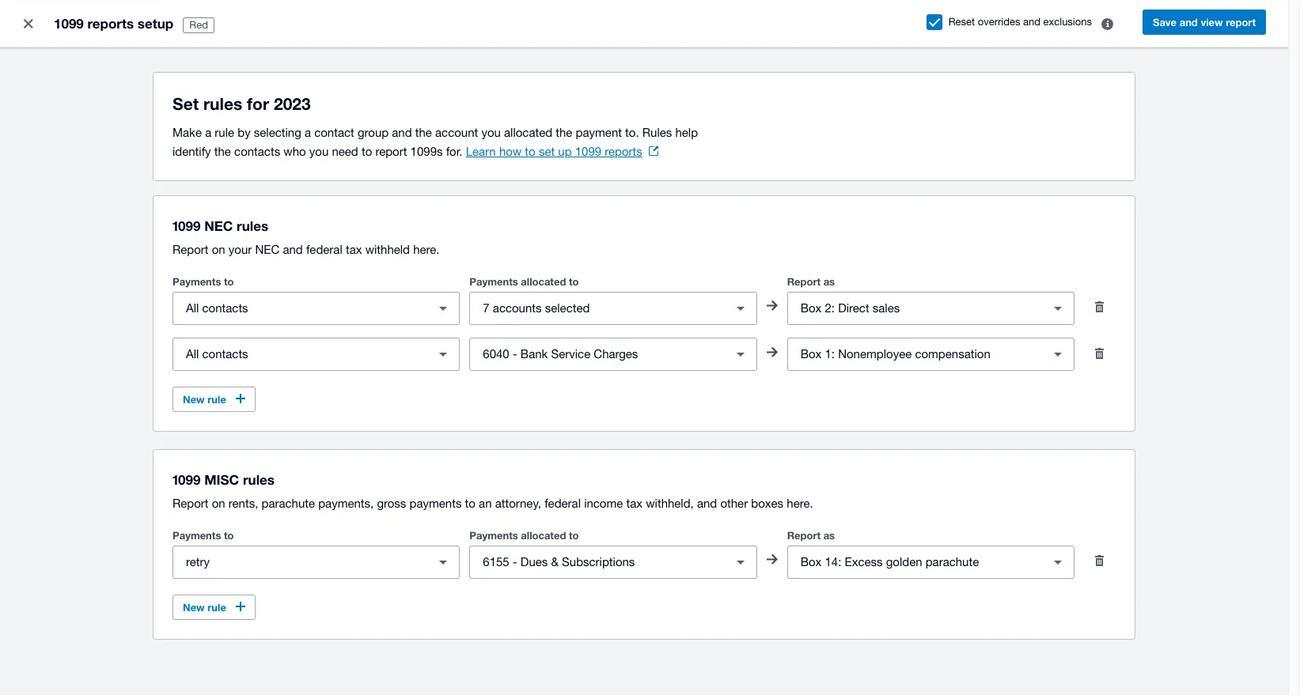 Task type: vqa. For each thing, say whether or not it's contained in the screenshot.
Red at the left of page
yes



Task type: locate. For each thing, give the bounding box(es) containing it.
1099 left misc
[[172, 472, 201, 488]]

tax left withheld
[[346, 243, 362, 256]]

overrides
[[978, 16, 1020, 28]]

payments to down the your
[[172, 275, 234, 288]]

parachute
[[262, 497, 315, 510]]

1 horizontal spatial tax
[[626, 497, 643, 510]]

reports left setup at the left top of page
[[87, 15, 134, 32]]

1 vertical spatial expand list image
[[725, 339, 756, 370]]

Select an account field
[[470, 339, 725, 370]]

expand list of contact groups image down payments on the bottom of the page
[[428, 547, 459, 578]]

allocated for 1099 misc rules
[[521, 529, 566, 542]]

0 horizontal spatial here.
[[413, 243, 440, 256]]

Payments to field
[[173, 294, 428, 324], [173, 548, 428, 578]]

and left view
[[1180, 16, 1198, 28]]

and inside button
[[1180, 16, 1198, 28]]

payments to
[[172, 275, 234, 288], [172, 529, 234, 542]]

set
[[172, 94, 199, 114]]

contacts
[[234, 145, 280, 158]]

1099 right close rules image
[[54, 15, 84, 32]]

account
[[435, 126, 478, 139]]

0 vertical spatial expand list image
[[725, 293, 756, 324]]

gross
[[377, 497, 406, 510]]

1 vertical spatial rules
[[237, 218, 268, 234]]

the right identify
[[214, 145, 231, 158]]

and right the 'overrides'
[[1023, 16, 1040, 28]]

1099 for 1099 misc rules
[[172, 472, 201, 488]]

rules for nec
[[237, 218, 268, 234]]

0 vertical spatial new rule
[[183, 393, 226, 406]]

1 vertical spatial you
[[309, 145, 329, 158]]

1 vertical spatial as
[[823, 529, 835, 542]]

1 as from the top
[[823, 275, 835, 288]]

1099 down the payment
[[575, 145, 601, 158]]

1 vertical spatial payments to field
[[173, 548, 428, 578]]

0 horizontal spatial tax
[[346, 243, 362, 256]]

1 vertical spatial report
[[375, 145, 407, 158]]

2 expand list of boxes image from the top
[[1042, 547, 1074, 578]]

2 vertical spatial rule
[[208, 601, 226, 614]]

delete the rule for payments to the retry, allocated to 6155 - dues & subscriptions, mapped to misc box 14 image
[[1084, 545, 1116, 577]]

boxes
[[751, 497, 783, 510]]

0 vertical spatial expand list of contact groups image
[[428, 339, 459, 370]]

and
[[1023, 16, 1040, 28], [1180, 16, 1198, 28], [392, 126, 412, 139], [283, 243, 303, 256], [697, 497, 717, 510]]

the up 1099s
[[415, 126, 432, 139]]

and right group at the top
[[392, 126, 412, 139]]

the up up
[[556, 126, 572, 139]]

on left the your
[[212, 243, 225, 256]]

0 horizontal spatial nec
[[204, 218, 233, 234]]

selecting
[[254, 126, 301, 139]]

1 vertical spatial new
[[183, 601, 205, 614]]

0 vertical spatial tax
[[346, 243, 362, 256]]

new
[[183, 393, 205, 406], [183, 601, 205, 614]]

1 vertical spatial report as field
[[788, 548, 1042, 578]]

payments for payments to field corresponding to 1099 misc rules
[[172, 529, 221, 542]]

1 expand list of contact groups image from the top
[[428, 339, 459, 370]]

payments,
[[318, 497, 374, 510]]

1 vertical spatial nec
[[255, 243, 280, 256]]

0 vertical spatial payments to field
[[173, 294, 428, 324]]

1 horizontal spatial report
[[1226, 16, 1256, 28]]

1 vertical spatial tax
[[626, 497, 643, 510]]

1 report as field from the top
[[788, 294, 1042, 324]]

1 expand list of boxes image from the top
[[1042, 293, 1074, 324]]

report right view
[[1226, 16, 1256, 28]]

2 horizontal spatial the
[[556, 126, 572, 139]]

payments to down rents,
[[172, 529, 234, 542]]

2 report as from the top
[[787, 529, 835, 542]]

0 vertical spatial payments to
[[172, 275, 234, 288]]

0 horizontal spatial you
[[309, 145, 329, 158]]

2 on from the top
[[212, 497, 225, 510]]

tax right income
[[626, 497, 643, 510]]

1 vertical spatial payments allocated to field
[[470, 548, 725, 578]]

other
[[720, 497, 748, 510]]

0 vertical spatial report
[[1226, 16, 1256, 28]]

save and view report button
[[1143, 9, 1266, 35]]

0 horizontal spatial reports
[[87, 15, 134, 32]]

2 payments to from the top
[[172, 529, 234, 542]]

1 expand list image from the top
[[725, 293, 756, 324]]

1 vertical spatial expand list of contact groups image
[[428, 547, 459, 578]]

1 vertical spatial on
[[212, 497, 225, 510]]

a right make
[[205, 126, 211, 139]]

1 vertical spatial expand list of boxes image
[[1042, 547, 1074, 578]]

payments to field up select a contact group field
[[173, 294, 428, 324]]

expand list of boxes image
[[1042, 293, 1074, 324], [1042, 547, 1074, 578]]

1 new from the top
[[183, 393, 205, 406]]

payments allocated to for 1099 nec rules
[[469, 275, 579, 288]]

expand list image
[[725, 293, 756, 324], [725, 339, 756, 370]]

2 payments allocated to field from the top
[[470, 548, 725, 578]]

your
[[229, 243, 252, 256]]

rules up rents,
[[243, 472, 275, 488]]

rule
[[215, 126, 234, 139], [208, 393, 226, 406], [208, 601, 226, 614]]

Payments allocated to field
[[470, 294, 725, 324], [470, 548, 725, 578]]

nec right the your
[[255, 243, 280, 256]]

0 vertical spatial new rule button
[[172, 387, 255, 412]]

2 payments to field from the top
[[173, 548, 428, 578]]

on down misc
[[212, 497, 225, 510]]

expand list of contact groups image down expand list of contact groups icon
[[428, 339, 459, 370]]

0 horizontal spatial report
[[375, 145, 407, 158]]

allocated
[[504, 126, 552, 139], [521, 275, 566, 288], [521, 529, 566, 542]]

the
[[415, 126, 432, 139], [556, 126, 572, 139], [214, 145, 231, 158]]

reset
[[948, 16, 975, 28]]

0 vertical spatial as
[[823, 275, 835, 288]]

reports
[[87, 15, 134, 32], [605, 145, 642, 158]]

payments allocated to field down income
[[470, 548, 725, 578]]

you up "learn" in the top of the page
[[481, 126, 501, 139]]

1 vertical spatial allocated
[[521, 275, 566, 288]]

rules up the your
[[237, 218, 268, 234]]

for.
[[446, 145, 462, 158]]

payments for 1099 nec rules payments allocated to "field"
[[469, 275, 518, 288]]

and left other
[[697, 497, 717, 510]]

on
[[212, 243, 225, 256], [212, 497, 225, 510]]

rules
[[203, 94, 242, 114], [237, 218, 268, 234], [243, 472, 275, 488]]

expand list of boxes image for 1099 misc rules
[[1042, 547, 1074, 578]]

1 vertical spatial payments allocated to
[[469, 529, 579, 542]]

0 vertical spatial report as field
[[788, 294, 1042, 324]]

0 vertical spatial you
[[481, 126, 501, 139]]

payment
[[576, 126, 622, 139]]

exclusions
[[1043, 16, 1092, 28]]

as
[[823, 275, 835, 288], [823, 529, 835, 542]]

here.
[[413, 243, 440, 256], [787, 497, 813, 510]]

2 expand list of contact groups image from the top
[[428, 547, 459, 578]]

federal left withheld
[[306, 243, 342, 256]]

1099
[[54, 15, 84, 32], [575, 145, 601, 158], [172, 218, 201, 234], [172, 472, 201, 488]]

1 vertical spatial federal
[[544, 497, 581, 510]]

1 horizontal spatial reports
[[605, 145, 642, 158]]

payments
[[172, 275, 221, 288], [469, 275, 518, 288], [172, 529, 221, 542], [469, 529, 518, 542]]

1 payments allocated to field from the top
[[470, 294, 725, 324]]

expand list of boxes image left delete the rule for payments to the retry, allocated to 6155 - dues & subscriptions, mapped to misc box 14 icon
[[1042, 547, 1074, 578]]

payments allocated to
[[469, 275, 579, 288], [469, 529, 579, 542]]

1099 misc rules
[[172, 472, 275, 488]]

here. right withheld
[[413, 243, 440, 256]]

payments allocated to field for 1099 misc rules
[[470, 548, 725, 578]]

report
[[172, 243, 209, 256], [787, 275, 821, 288], [172, 497, 209, 510], [787, 529, 821, 542]]

1 payments to field from the top
[[173, 294, 428, 324]]

1 on from the top
[[212, 243, 225, 256]]

0 vertical spatial allocated
[[504, 126, 552, 139]]

you
[[481, 126, 501, 139], [309, 145, 329, 158]]

save
[[1153, 16, 1177, 28]]

nec up the your
[[204, 218, 233, 234]]

0 vertical spatial expand list of boxes image
[[1042, 293, 1074, 324]]

1 vertical spatial new rule
[[183, 601, 226, 614]]

2 report as field from the top
[[788, 548, 1042, 578]]

on for misc
[[212, 497, 225, 510]]

1 vertical spatial payments to
[[172, 529, 234, 542]]

as for 1099 nec rules
[[823, 275, 835, 288]]

and right the your
[[283, 243, 303, 256]]

to
[[362, 145, 372, 158], [525, 145, 535, 158], [224, 275, 234, 288], [569, 275, 579, 288], [465, 497, 475, 510], [224, 529, 234, 542], [569, 529, 579, 542]]

1099 down identify
[[172, 218, 201, 234]]

2 vertical spatial allocated
[[521, 529, 566, 542]]

0 vertical spatial federal
[[306, 243, 342, 256]]

setup
[[138, 15, 173, 32]]

Select a contact group field
[[173, 339, 428, 370]]

report down group at the top
[[375, 145, 407, 158]]

report
[[1226, 16, 1256, 28], [375, 145, 407, 158]]

report inside button
[[1226, 16, 1256, 28]]

1 vertical spatial rule
[[208, 393, 226, 406]]

federal
[[306, 243, 342, 256], [544, 497, 581, 510]]

2 vertical spatial rules
[[243, 472, 275, 488]]

payments allocated to field up select an account field
[[470, 294, 725, 324]]

for
[[247, 94, 269, 114]]

report as for 1099 nec rules
[[787, 275, 835, 288]]

2 new from the top
[[183, 601, 205, 614]]

here. right boxes
[[787, 497, 813, 510]]

save and view report
[[1153, 16, 1256, 28]]

payments to for nec
[[172, 275, 234, 288]]

payments allocated to field for 1099 nec rules
[[470, 294, 725, 324]]

report on rents, parachute payments, gross payments to an attorney, federal income tax withheld, and other boxes here.
[[172, 497, 813, 510]]

2 a from the left
[[305, 126, 311, 139]]

1 horizontal spatial a
[[305, 126, 311, 139]]

0 vertical spatial nec
[[204, 218, 233, 234]]

1 horizontal spatial you
[[481, 126, 501, 139]]

you right who
[[309, 145, 329, 158]]

federal left income
[[544, 497, 581, 510]]

clear overrides and exclusions image
[[1092, 8, 1124, 40]]

report as field for 1099 nec rules
[[788, 294, 1042, 324]]

tax
[[346, 243, 362, 256], [626, 497, 643, 510]]

nec
[[204, 218, 233, 234], [255, 243, 280, 256]]

1 horizontal spatial here.
[[787, 497, 813, 510]]

Report as field
[[788, 294, 1042, 324], [788, 548, 1042, 578]]

0 vertical spatial reports
[[87, 15, 134, 32]]

0 horizontal spatial federal
[[306, 243, 342, 256]]

an
[[479, 497, 492, 510]]

1 payments to from the top
[[172, 275, 234, 288]]

2 as from the top
[[823, 529, 835, 542]]

1 vertical spatial new rule button
[[172, 595, 255, 620]]

withheld
[[365, 243, 410, 256]]

0 vertical spatial new
[[183, 393, 205, 406]]

1 vertical spatial report as
[[787, 529, 835, 542]]

0 horizontal spatial the
[[214, 145, 231, 158]]

rules
[[642, 126, 672, 139]]

payments to field down parachute
[[173, 548, 428, 578]]

0 vertical spatial payments allocated to field
[[470, 294, 725, 324]]

how
[[499, 145, 522, 158]]

expand list of boxes image left delete the rule for payments to the all contacts, allocated to 5000 - cost of goods sold, 5300 - subcontractors, 6000 - advertising, 1400 - inventory asset, 3900 - retained earnings, 4100 - discount received and 4200 - merchandise, mapped to nec box 2 image
[[1042, 293, 1074, 324]]

0 vertical spatial rule
[[215, 126, 234, 139]]

1 report as from the top
[[787, 275, 835, 288]]

new rule button
[[172, 387, 255, 412], [172, 595, 255, 620]]

0 vertical spatial report as
[[787, 275, 835, 288]]

1 vertical spatial reports
[[605, 145, 642, 158]]

report as
[[787, 275, 835, 288], [787, 529, 835, 542]]

1 a from the left
[[205, 126, 211, 139]]

new rule
[[183, 393, 226, 406], [183, 601, 226, 614]]

rules left the for
[[203, 94, 242, 114]]

0 vertical spatial payments allocated to
[[469, 275, 579, 288]]

to.
[[625, 126, 639, 139]]

2 payments allocated to from the top
[[469, 529, 579, 542]]

1 payments allocated to from the top
[[469, 275, 579, 288]]

a up who
[[305, 126, 311, 139]]

withheld,
[[646, 497, 694, 510]]

0 horizontal spatial a
[[205, 126, 211, 139]]

a
[[205, 126, 211, 139], [305, 126, 311, 139]]

0 vertical spatial on
[[212, 243, 225, 256]]

reports down the to.
[[605, 145, 642, 158]]

set
[[539, 145, 555, 158]]

expand list of contact groups image
[[428, 339, 459, 370], [428, 547, 459, 578]]



Task type: describe. For each thing, give the bounding box(es) containing it.
report on your nec and federal tax withheld here.
[[172, 243, 440, 256]]

rule inside make a rule by selecting a contact group and the account you allocated the payment to. rules help identify the contacts who you need to report 1099s for.
[[215, 126, 234, 139]]

delete the rule for payments to the all contacts, allocated to 6040 - bank service charges, mapped to nec box 1 image
[[1084, 338, 1116, 370]]

0 vertical spatial rules
[[203, 94, 242, 114]]

group
[[358, 126, 389, 139]]

payments for 1099 nec rules's payments to field
[[172, 275, 221, 288]]

1099 for 1099 reports setup
[[54, 15, 84, 32]]

report inside make a rule by selecting a contact group and the account you allocated the payment to. rules help identify the contacts who you need to report 1099s for.
[[375, 145, 407, 158]]

0 vertical spatial here.
[[413, 243, 440, 256]]

and inside make a rule by selecting a contact group and the account you allocated the payment to. rules help identify the contacts who you need to report 1099s for.
[[392, 126, 412, 139]]

need
[[332, 145, 358, 158]]

2 expand list image from the top
[[725, 339, 756, 370]]

who
[[284, 145, 306, 158]]

payments
[[409, 497, 462, 510]]

Select a box field
[[788, 339, 1042, 370]]

view
[[1201, 16, 1223, 28]]

rules for misc
[[243, 472, 275, 488]]

1099 reports setup
[[54, 15, 173, 32]]

expand list of boxes image
[[1042, 339, 1074, 370]]

make
[[172, 126, 202, 139]]

on for nec
[[212, 243, 225, 256]]

payments allocated to for 1099 misc rules
[[469, 529, 579, 542]]

expand list of contact groups image for payments to field corresponding to 1099 misc rules
[[428, 547, 459, 578]]

1099 nec rules
[[172, 218, 268, 234]]

1 horizontal spatial the
[[415, 126, 432, 139]]

1 horizontal spatial federal
[[544, 497, 581, 510]]

2 new rule from the top
[[183, 601, 226, 614]]

income
[[584, 497, 623, 510]]

payments for payments allocated to "field" related to 1099 misc rules
[[469, 529, 518, 542]]

1 horizontal spatial nec
[[255, 243, 280, 256]]

expand list of contact groups image
[[428, 293, 459, 324]]

identify
[[172, 145, 211, 158]]

report as for 1099 misc rules
[[787, 529, 835, 542]]

1099 for 1099 nec rules
[[172, 218, 201, 234]]

close rules image
[[13, 8, 44, 40]]

learn
[[466, 145, 496, 158]]

delete the rule for payments to the all contacts, allocated to 5000 - cost of goods sold, 5300 - subcontractors, 6000 - advertising, 1400 - inventory asset, 3900 - retained earnings, 4100 - discount received and 4200 - merchandise, mapped to nec box 2 image
[[1084, 291, 1116, 323]]

up
[[558, 145, 572, 158]]

help
[[675, 126, 698, 139]]

2023
[[274, 94, 311, 114]]

rents,
[[229, 497, 258, 510]]

learn how to set up 1099 reports link
[[466, 145, 658, 158]]

by
[[238, 126, 251, 139]]

reset overrides and exclusions
[[948, 16, 1092, 28]]

1 new rule button from the top
[[172, 387, 255, 412]]

2 new rule button from the top
[[172, 595, 255, 620]]

1 vertical spatial here.
[[787, 497, 813, 510]]

contact
[[314, 126, 354, 139]]

as for 1099 misc rules
[[823, 529, 835, 542]]

expand list of boxes image for 1099 nec rules
[[1042, 293, 1074, 324]]

red
[[189, 19, 208, 31]]

payments to field for 1099 misc rules
[[173, 548, 428, 578]]

allocated inside make a rule by selecting a contact group and the account you allocated the payment to. rules help identify the contacts who you need to report 1099s for.
[[504, 126, 552, 139]]

expand list of contact groups image for select a contact group field
[[428, 339, 459, 370]]

attorney,
[[495, 497, 541, 510]]

payments to for misc
[[172, 529, 234, 542]]

make a rule by selecting a contact group and the account you allocated the payment to. rules help identify the contacts who you need to report 1099s for.
[[172, 126, 698, 158]]

learn how to set up 1099 reports
[[466, 145, 642, 158]]

set rules for 2023
[[172, 94, 311, 114]]

1099s
[[410, 145, 443, 158]]

allocated for 1099 nec rules
[[521, 275, 566, 288]]

payments to field for 1099 nec rules
[[173, 294, 428, 324]]

1 new rule from the top
[[183, 393, 226, 406]]

to inside make a rule by selecting a contact group and the account you allocated the payment to. rules help identify the contacts who you need to report 1099s for.
[[362, 145, 372, 158]]

misc
[[204, 472, 239, 488]]

report as field for 1099 misc rules
[[788, 548, 1042, 578]]

expand list image
[[725, 547, 756, 578]]



